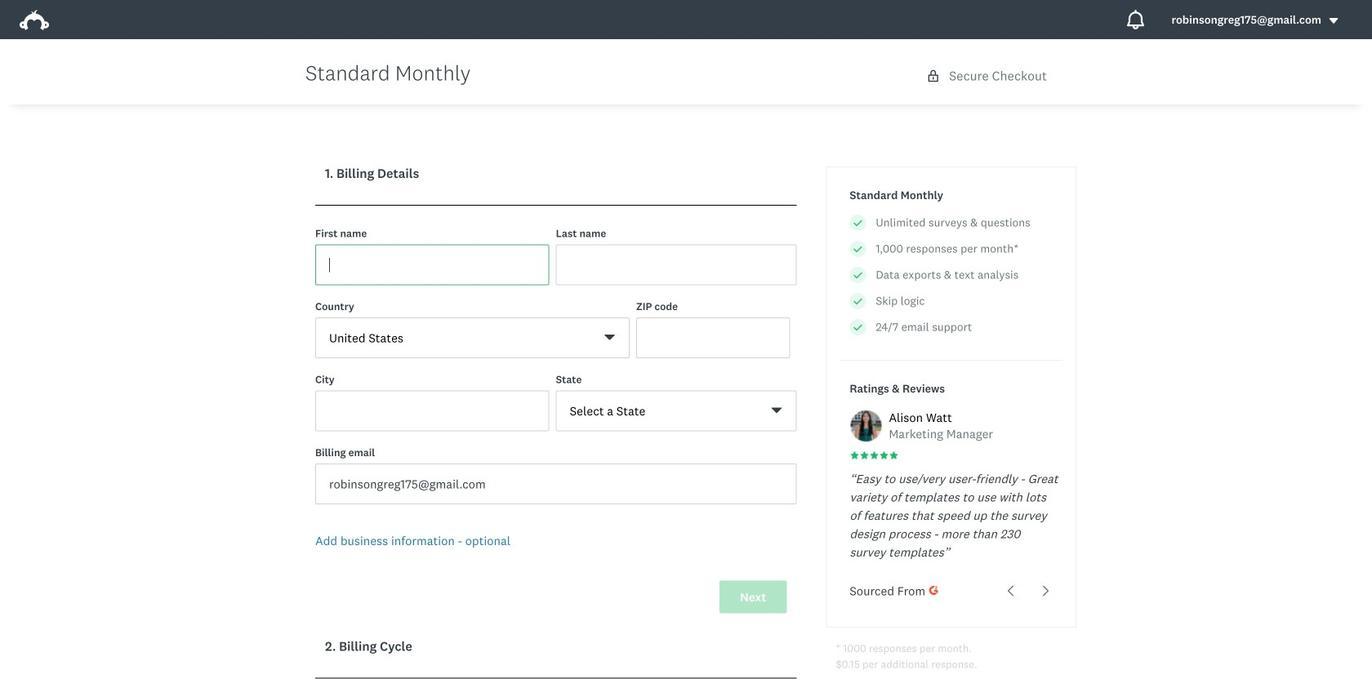 Task type: locate. For each thing, give the bounding box(es) containing it.
None text field
[[315, 391, 550, 432], [315, 464, 797, 505], [315, 391, 550, 432], [315, 464, 797, 505]]

chevronright image
[[1040, 586, 1053, 598]]

None telephone field
[[636, 318, 790, 359]]

None text field
[[315, 245, 550, 286], [556, 245, 797, 286], [315, 245, 550, 286], [556, 245, 797, 286]]



Task type: vqa. For each thing, say whether or not it's contained in the screenshot.
Notification center icon
no



Task type: describe. For each thing, give the bounding box(es) containing it.
chevronleft image
[[1005, 586, 1017, 598]]

surveymonkey logo image
[[20, 10, 49, 30]]

products icon image
[[1126, 10, 1146, 29]]

dropdown arrow image
[[1329, 15, 1340, 27]]



